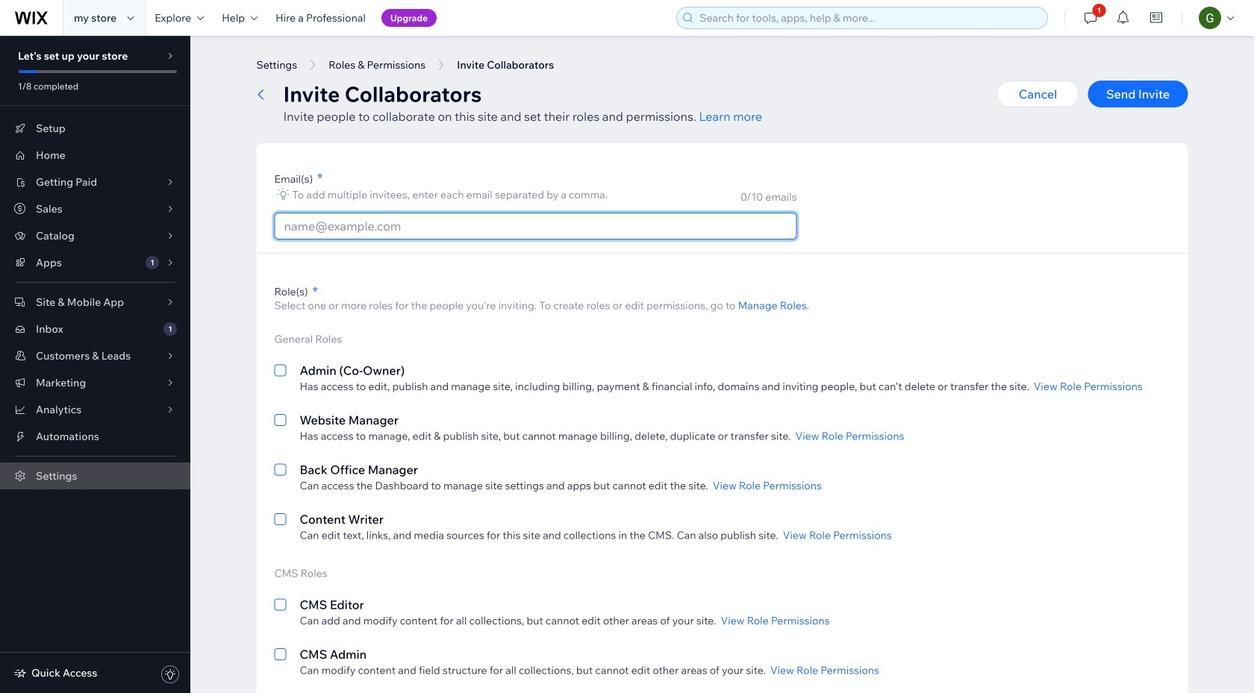 Task type: describe. For each thing, give the bounding box(es) containing it.
Search for tools, apps, help & more... field
[[696, 7, 1044, 28]]

sidebar element
[[0, 36, 190, 694]]

name@example.com field
[[280, 214, 792, 239]]



Task type: vqa. For each thing, say whether or not it's contained in the screenshot.
SIDEBAR element
yes



Task type: locate. For each thing, give the bounding box(es) containing it.
None checkbox
[[274, 362, 286, 394], [274, 412, 286, 443], [274, 511, 286, 543], [274, 596, 286, 628], [274, 646, 286, 678], [274, 362, 286, 394], [274, 412, 286, 443], [274, 511, 286, 543], [274, 596, 286, 628], [274, 646, 286, 678]]

None checkbox
[[274, 461, 286, 493]]



